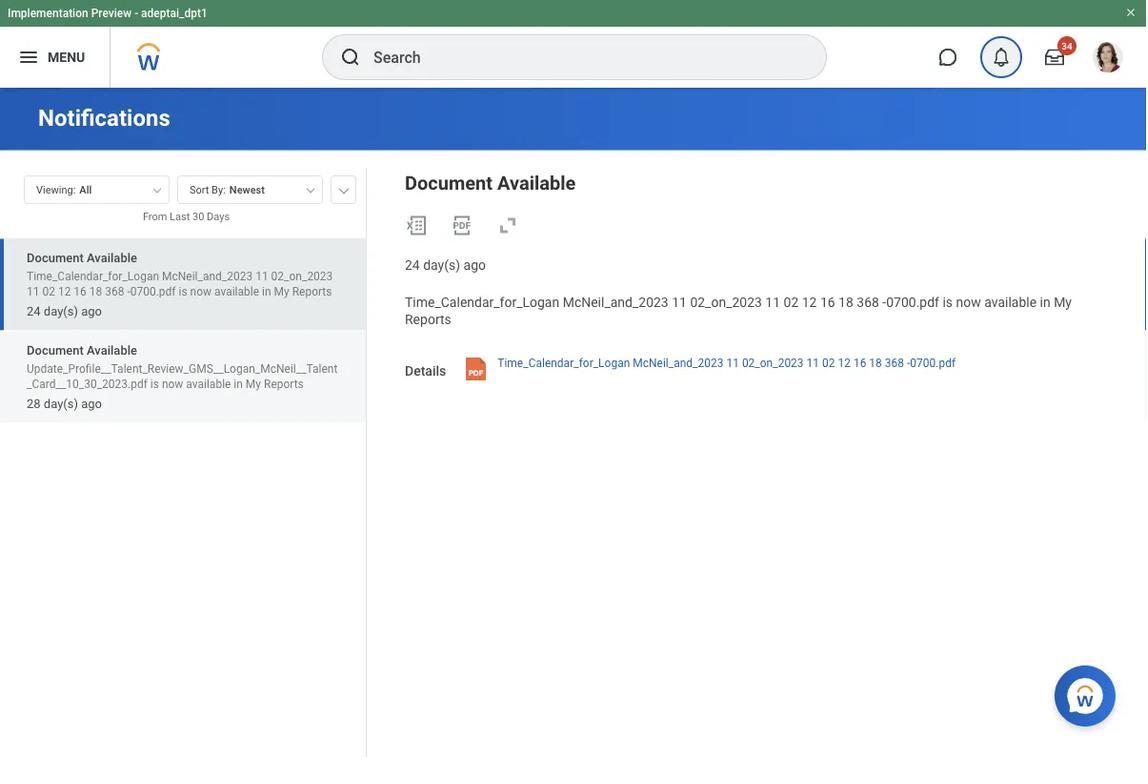 Task type: locate. For each thing, give the bounding box(es) containing it.
0 horizontal spatial now
[[162, 377, 183, 390]]

document up view printable version (pdf) icon
[[405, 172, 493, 195]]

368 inside document available time_calendar_for_logan mcneil_and_2023 11 02_on_2023 11 02 12 16 18 368 -0700.pdf is now available in my reports 24 day(s) ago
[[105, 285, 124, 298]]

1 vertical spatial document
[[27, 250, 84, 265]]

sort
[[190, 184, 209, 196]]

2 vertical spatial document
[[27, 343, 84, 357]]

0 vertical spatial available
[[498, 172, 576, 195]]

0700.pdf
[[130, 285, 176, 298], [887, 294, 940, 310], [911, 356, 956, 370]]

24 down export to excel icon
[[405, 257, 420, 273]]

2 vertical spatial mcneil_and_2023
[[633, 356, 724, 370]]

1 horizontal spatial in
[[262, 285, 271, 298]]

my inside document available update_profile__talent_review_gms__logan_mcneil__talent _card__10_30_2023.pdf is now available in my reports 28 day(s) ago
[[246, 377, 261, 390]]

document for document available
[[405, 172, 493, 195]]

12
[[58, 285, 71, 298], [803, 294, 818, 310], [839, 356, 851, 370]]

menu
[[48, 49, 85, 65]]

0 vertical spatial 02_on_2023
[[271, 270, 333, 283]]

1 vertical spatial 24
[[27, 304, 41, 318]]

24 inside document available time_calendar_for_logan mcneil_and_2023 11 02_on_2023 11 02 12 16 18 368 -0700.pdf is now available in my reports 24 day(s) ago
[[27, 304, 41, 318]]

mcneil_and_2023 inside document available time_calendar_for_logan mcneil_and_2023 11 02_on_2023 11 02 12 16 18 368 -0700.pdf is now available in my reports 24 day(s) ago
[[162, 270, 253, 283]]

ago
[[464, 257, 486, 273], [81, 304, 102, 318], [81, 396, 102, 410]]

-
[[135, 7, 138, 20], [127, 285, 130, 298], [883, 294, 887, 310], [908, 356, 911, 370]]

ago down view printable version (pdf) icon
[[464, 257, 486, 273]]

day(s) inside document available time_calendar_for_logan mcneil_and_2023 11 02_on_2023 11 02 12 16 18 368 -0700.pdf is now available in my reports 24 day(s) ago
[[44, 304, 78, 318]]

ago inside document available region
[[464, 257, 486, 273]]

time_calendar_for_logan inside document available time_calendar_for_logan mcneil_and_2023 11 02_on_2023 11 02 12 16 18 368 -0700.pdf is now available in my reports 24 day(s) ago
[[27, 270, 159, 283]]

0 horizontal spatial 02
[[42, 285, 55, 298]]

0 vertical spatial day(s)
[[424, 257, 461, 273]]

18
[[89, 285, 102, 298], [839, 294, 854, 310], [870, 356, 883, 370]]

tab panel
[[0, 167, 366, 757]]

18 inside document available time_calendar_for_logan mcneil_and_2023 11 02_on_2023 11 02 12 16 18 368 -0700.pdf is now available in my reports 24 day(s) ago
[[89, 285, 102, 298]]

from last 30 days
[[143, 211, 230, 223]]

02
[[42, 285, 55, 298], [784, 294, 799, 310], [823, 356, 836, 370]]

1 horizontal spatial my
[[274, 285, 290, 298]]

available inside document available update_profile__talent_review_gms__logan_mcneil__talent _card__10_30_2023.pdf is now available in my reports 28 day(s) ago
[[87, 343, 137, 357]]

0 horizontal spatial 12
[[58, 285, 71, 298]]

document
[[405, 172, 493, 195], [27, 250, 84, 265], [27, 343, 84, 357]]

document inside document available region
[[405, 172, 493, 195]]

02_on_2023 inside mcneil_and_2023 11 02_on_2023 11 02 12 16 18 368 -0700.pdf is now available in my reports
[[691, 294, 763, 310]]

day(s) up _card__10_30_2023.pdf
[[44, 304, 78, 318]]

0 horizontal spatial 24
[[27, 304, 41, 318]]

available
[[215, 285, 259, 298], [985, 294, 1037, 310], [186, 377, 231, 390]]

2 vertical spatial time_calendar_for_logan
[[498, 356, 631, 370]]

2 vertical spatial reports
[[264, 377, 304, 390]]

24 up _card__10_30_2023.pdf
[[27, 304, 41, 318]]

1 vertical spatial time_calendar_for_logan
[[405, 294, 560, 310]]

2 horizontal spatial 18
[[870, 356, 883, 370]]

notifications element
[[975, 36, 1029, 78]]

2 horizontal spatial my
[[1055, 294, 1073, 310]]

export to excel image
[[405, 214, 428, 237]]

document down viewing:
[[27, 250, 84, 265]]

is
[[179, 285, 187, 298], [943, 294, 953, 310], [150, 377, 159, 390]]

0 horizontal spatial 18
[[89, 285, 102, 298]]

in inside mcneil_and_2023 11 02_on_2023 11 02 12 16 18 368 -0700.pdf is now available in my reports
[[1041, 294, 1051, 310]]

1 horizontal spatial 12
[[803, 294, 818, 310]]

profile logan mcneil image
[[1094, 42, 1124, 76]]

1 vertical spatial day(s)
[[44, 304, 78, 318]]

1 horizontal spatial is
[[179, 285, 187, 298]]

2 vertical spatial ago
[[81, 396, 102, 410]]

available
[[498, 172, 576, 195], [87, 250, 137, 265], [87, 343, 137, 357]]

34
[[1062, 40, 1073, 51]]

update_profile__talent_review_gms__logan_mcneil__talent
[[27, 362, 338, 375]]

mcneil_and_2023
[[162, 270, 253, 283], [563, 294, 669, 310], [633, 356, 724, 370]]

last
[[170, 211, 190, 223]]

available for document available update_profile__talent_review_gms__logan_mcneil__talent _card__10_30_2023.pdf is now available in my reports 28 day(s) ago
[[87, 343, 137, 357]]

document up _card__10_30_2023.pdf
[[27, 343, 84, 357]]

document inside document available update_profile__talent_review_gms__logan_mcneil__talent _card__10_30_2023.pdf is now available in my reports 28 day(s) ago
[[27, 343, 84, 357]]

ago down _card__10_30_2023.pdf
[[81, 396, 102, 410]]

available inside document available time_calendar_for_logan mcneil_and_2023 11 02_on_2023 11 02 12 16 18 368 -0700.pdf is now available in my reports 24 day(s) ago
[[215, 285, 259, 298]]

0 horizontal spatial in
[[234, 377, 243, 390]]

document inside document available time_calendar_for_logan mcneil_and_2023 11 02_on_2023 11 02 12 16 18 368 -0700.pdf is now available in my reports 24 day(s) ago
[[27, 250, 84, 265]]

02 inside document available time_calendar_for_logan mcneil_and_2023 11 02_on_2023 11 02 12 16 18 368 -0700.pdf is now available in my reports 24 day(s) ago
[[42, 285, 55, 298]]

ago inside document available time_calendar_for_logan mcneil_and_2023 11 02_on_2023 11 02 12 16 18 368 -0700.pdf is now available in my reports 24 day(s) ago
[[81, 304, 102, 318]]

0 vertical spatial mcneil_and_2023
[[162, 270, 253, 283]]

in inside document available update_profile__talent_review_gms__logan_mcneil__talent _card__10_30_2023.pdf is now available in my reports 28 day(s) ago
[[234, 377, 243, 390]]

adeptai_dpt1
[[141, 7, 208, 20]]

justify image
[[17, 46, 40, 69]]

available inside region
[[498, 172, 576, 195]]

from
[[143, 211, 167, 223]]

2 vertical spatial day(s)
[[44, 396, 78, 410]]

1 vertical spatial available
[[87, 250, 137, 265]]

0 horizontal spatial 368
[[105, 285, 124, 298]]

1 vertical spatial ago
[[81, 304, 102, 318]]

1 horizontal spatial 368
[[857, 294, 880, 310]]

2 horizontal spatial is
[[943, 294, 953, 310]]

day(s)
[[424, 257, 461, 273], [44, 304, 78, 318], [44, 396, 78, 410]]

24
[[405, 257, 420, 273], [27, 304, 41, 318]]

2 horizontal spatial now
[[957, 294, 982, 310]]

now inside document available time_calendar_for_logan mcneil_and_2023 11 02_on_2023 11 02 12 16 18 368 -0700.pdf is now available in my reports 24 day(s) ago
[[190, 285, 212, 298]]

more image
[[338, 184, 350, 194]]

day(s) down view printable version (pdf) icon
[[424, 257, 461, 273]]

368
[[105, 285, 124, 298], [857, 294, 880, 310], [886, 356, 905, 370]]

time_calendar_for_logan for time_calendar_for_logan
[[405, 294, 560, 310]]

0700.pdf inside document available time_calendar_for_logan mcneil_and_2023 11 02_on_2023 11 02 12 16 18 368 -0700.pdf is now available in my reports 24 day(s) ago
[[130, 285, 176, 298]]

available down all
[[87, 250, 137, 265]]

notifications
[[38, 104, 170, 132]]

24 inside document available region
[[405, 257, 420, 273]]

16
[[74, 285, 87, 298], [821, 294, 836, 310], [854, 356, 867, 370]]

all
[[79, 184, 92, 196]]

my
[[274, 285, 290, 298], [1055, 294, 1073, 310], [246, 377, 261, 390]]

search image
[[339, 46, 362, 69]]

2 horizontal spatial 368
[[886, 356, 905, 370]]

1 horizontal spatial 18
[[839, 294, 854, 310]]

11
[[256, 270, 269, 283], [27, 285, 40, 298], [672, 294, 687, 310], [766, 294, 781, 310], [727, 356, 740, 370], [807, 356, 820, 370]]

0 horizontal spatial my
[[246, 377, 261, 390]]

available for document available
[[498, 172, 576, 195]]

ago up _card__10_30_2023.pdf
[[81, 304, 102, 318]]

0 horizontal spatial 16
[[74, 285, 87, 298]]

1 horizontal spatial 24
[[405, 257, 420, 273]]

menu banner
[[0, 0, 1147, 88]]

1 vertical spatial 02_on_2023
[[691, 294, 763, 310]]

tab panel containing document available
[[0, 167, 366, 757]]

1 horizontal spatial 02
[[784, 294, 799, 310]]

close environment banner image
[[1126, 7, 1137, 18]]

- inside menu 'banner'
[[135, 7, 138, 20]]

2 vertical spatial available
[[87, 343, 137, 357]]

- inside mcneil_and_2023 11 02_on_2023 11 02 12 16 18 368 -0700.pdf is now available in my reports
[[883, 294, 887, 310]]

newest
[[230, 184, 265, 196]]

02_on_2023
[[271, 270, 333, 283], [691, 294, 763, 310], [743, 356, 804, 370]]

implementation preview -   adeptai_dpt1
[[8, 7, 208, 20]]

0 vertical spatial ago
[[464, 257, 486, 273]]

12 inside document available time_calendar_for_logan mcneil_and_2023 11 02_on_2023 11 02 12 16 18 368 -0700.pdf is now available in my reports 24 day(s) ago
[[58, 285, 71, 298]]

view printable version (pdf) image
[[451, 214, 474, 237]]

0 horizontal spatial is
[[150, 377, 159, 390]]

0 vertical spatial 24
[[405, 257, 420, 273]]

12 inside mcneil_and_2023 11 02_on_2023 11 02 12 16 18 368 -0700.pdf is now available in my reports
[[803, 294, 818, 310]]

is inside document available update_profile__talent_review_gms__logan_mcneil__talent _card__10_30_2023.pdf is now available in my reports 28 day(s) ago
[[150, 377, 159, 390]]

fullscreen image
[[497, 214, 520, 237]]

notifications large image
[[993, 48, 1012, 67]]

now
[[190, 285, 212, 298], [957, 294, 982, 310], [162, 377, 183, 390]]

day(s) right 28
[[44, 396, 78, 410]]

0 vertical spatial document
[[405, 172, 493, 195]]

1 vertical spatial mcneil_and_2023
[[563, 294, 669, 310]]

0 vertical spatial reports
[[292, 285, 332, 298]]

1 horizontal spatial now
[[190, 285, 212, 298]]

0 vertical spatial time_calendar_for_logan
[[27, 270, 159, 283]]

in
[[262, 285, 271, 298], [1041, 294, 1051, 310], [234, 377, 243, 390]]

1 horizontal spatial 16
[[821, 294, 836, 310]]

0700.pdf inside mcneil_and_2023 11 02_on_2023 11 02 12 16 18 368 -0700.pdf is now available in my reports
[[887, 294, 940, 310]]

time_calendar_for_logan
[[27, 270, 159, 283], [405, 294, 560, 310], [498, 356, 631, 370]]

ago inside document available update_profile__talent_review_gms__logan_mcneil__talent _card__10_30_2023.pdf is now available in my reports 28 day(s) ago
[[81, 396, 102, 410]]

reports
[[292, 285, 332, 298], [405, 312, 452, 328], [264, 377, 304, 390]]

available for document available time_calendar_for_logan mcneil_and_2023 11 02_on_2023 11 02 12 16 18 368 -0700.pdf is now available in my reports 24 day(s) ago
[[87, 250, 137, 265]]

- inside document available time_calendar_for_logan mcneil_and_2023 11 02_on_2023 11 02 12 16 18 368 -0700.pdf is now available in my reports 24 day(s) ago
[[127, 285, 130, 298]]

available up fullscreen icon
[[498, 172, 576, 195]]

2 horizontal spatial in
[[1041, 294, 1051, 310]]

day(s) inside document available update_profile__talent_review_gms__logan_mcneil__talent _card__10_30_2023.pdf is now available in my reports 28 day(s) ago
[[44, 396, 78, 410]]

available up _card__10_30_2023.pdf
[[87, 343, 137, 357]]

1 vertical spatial reports
[[405, 312, 452, 328]]

available inside document available time_calendar_for_logan mcneil_and_2023 11 02_on_2023 11 02 12 16 18 368 -0700.pdf is now available in my reports 24 day(s) ago
[[87, 250, 137, 265]]

2 horizontal spatial 16
[[854, 356, 867, 370]]

sort by: newest
[[190, 184, 265, 196]]



Task type: describe. For each thing, give the bounding box(es) containing it.
28
[[27, 396, 41, 410]]

02_on_2023 inside document available time_calendar_for_logan mcneil_and_2023 11 02_on_2023 11 02 12 16 18 368 -0700.pdf is now available in my reports 24 day(s) ago
[[271, 270, 333, 283]]

time_calendar_for_logan for time_calendar_for_logan mcneil_and_2023 11 02_on_2023 11 02 12 16 18 368 -0700.pdf
[[498, 356, 631, 370]]

days
[[207, 211, 230, 223]]

368 inside mcneil_and_2023 11 02_on_2023 11 02 12 16 18 368 -0700.pdf is now available in my reports
[[857, 294, 880, 310]]

_card__10_30_2023.pdf
[[27, 377, 148, 390]]

document for document available time_calendar_for_logan mcneil_and_2023 11 02_on_2023 11 02 12 16 18 368 -0700.pdf is now available in my reports 24 day(s) ago
[[27, 250, 84, 265]]

my inside document available time_calendar_for_logan mcneil_and_2023 11 02_on_2023 11 02 12 16 18 368 -0700.pdf is now available in my reports 24 day(s) ago
[[274, 285, 290, 298]]

Search Workday  search field
[[374, 36, 788, 78]]

now inside mcneil_and_2023 11 02_on_2023 11 02 12 16 18 368 -0700.pdf is now available in my reports
[[957, 294, 982, 310]]

document available update_profile__talent_review_gms__logan_mcneil__talent _card__10_30_2023.pdf is now available in my reports 28 day(s) ago
[[27, 343, 338, 410]]

details
[[405, 363, 446, 379]]

is inside document available time_calendar_for_logan mcneil_and_2023 11 02_on_2023 11 02 12 16 18 368 -0700.pdf is now available in my reports 24 day(s) ago
[[179, 285, 187, 298]]

time_calendar_for_logan mcneil_and_2023 11 02_on_2023 11 02 12 16 18 368 -0700.pdf
[[498, 356, 956, 370]]

02 inside mcneil_and_2023 11 02_on_2023 11 02 12 16 18 368 -0700.pdf is now available in my reports
[[784, 294, 799, 310]]

mcneil_and_2023 11 02_on_2023 11 02 12 16 18 368 -0700.pdf is now available in my reports
[[405, 294, 1076, 328]]

inbox large image
[[1046, 48, 1065, 67]]

menu button
[[0, 27, 110, 88]]

mcneil_and_2023 inside mcneil_and_2023 11 02_on_2023 11 02 12 16 18 368 -0700.pdf is now available in my reports
[[563, 294, 669, 310]]

2 horizontal spatial 12
[[839, 356, 851, 370]]

by:
[[212, 184, 226, 196]]

day(s) inside document available region
[[424, 257, 461, 273]]

16 inside mcneil_and_2023 11 02_on_2023 11 02 12 16 18 368 -0700.pdf is now available in my reports
[[821, 294, 836, 310]]

viewing:
[[36, 184, 76, 196]]

18 inside mcneil_and_2023 11 02_on_2023 11 02 12 16 18 368 -0700.pdf is now available in my reports
[[839, 294, 854, 310]]

document for document available update_profile__talent_review_gms__logan_mcneil__talent _card__10_30_2023.pdf is now available in my reports 28 day(s) ago
[[27, 343, 84, 357]]

document available time_calendar_for_logan mcneil_and_2023 11 02_on_2023 11 02 12 16 18 368 -0700.pdf is now available in my reports 24 day(s) ago
[[27, 250, 333, 318]]

34 button
[[1034, 36, 1077, 78]]

inbox items list box
[[0, 238, 366, 757]]

2 horizontal spatial 02
[[823, 356, 836, 370]]

30
[[193, 211, 204, 223]]

available inside document available update_profile__talent_review_gms__logan_mcneil__talent _card__10_30_2023.pdf is now available in my reports 28 day(s) ago
[[186, 377, 231, 390]]

tab panel inside notifications main content
[[0, 167, 366, 757]]

2 vertical spatial 02_on_2023
[[743, 356, 804, 370]]

available inside mcneil_and_2023 11 02_on_2023 11 02 12 16 18 368 -0700.pdf is now available in my reports
[[985, 294, 1037, 310]]

24 day(s) ago
[[405, 257, 486, 273]]

viewing: all
[[36, 184, 92, 196]]

16 inside document available time_calendar_for_logan mcneil_and_2023 11 02_on_2023 11 02 12 16 18 368 -0700.pdf is now available in my reports 24 day(s) ago
[[74, 285, 87, 298]]

reports inside document available time_calendar_for_logan mcneil_and_2023 11 02_on_2023 11 02 12 16 18 368 -0700.pdf is now available in my reports 24 day(s) ago
[[292, 285, 332, 298]]

is inside mcneil_and_2023 11 02_on_2023 11 02 12 16 18 368 -0700.pdf is now available in my reports
[[943, 294, 953, 310]]

reports inside document available update_profile__talent_review_gms__logan_mcneil__talent _card__10_30_2023.pdf is now available in my reports 28 day(s) ago
[[264, 377, 304, 390]]

now inside document available update_profile__talent_review_gms__logan_mcneil__talent _card__10_30_2023.pdf is now available in my reports 28 day(s) ago
[[162, 377, 183, 390]]

notifications main content
[[0, 88, 1147, 757]]

reports inside mcneil_and_2023 11 02_on_2023 11 02 12 16 18 368 -0700.pdf is now available in my reports
[[405, 312, 452, 328]]

in inside document available time_calendar_for_logan mcneil_and_2023 11 02_on_2023 11 02 12 16 18 368 -0700.pdf is now available in my reports 24 day(s) ago
[[262, 285, 271, 298]]

preview
[[91, 7, 132, 20]]

document available region
[[398, 168, 1109, 274]]

document available
[[405, 172, 576, 195]]

implementation
[[8, 7, 88, 20]]

my inside mcneil_and_2023 11 02_on_2023 11 02 12 16 18 368 -0700.pdf is now available in my reports
[[1055, 294, 1073, 310]]



Task type: vqa. For each thing, say whether or not it's contained in the screenshot.
"LEARNING"
no



